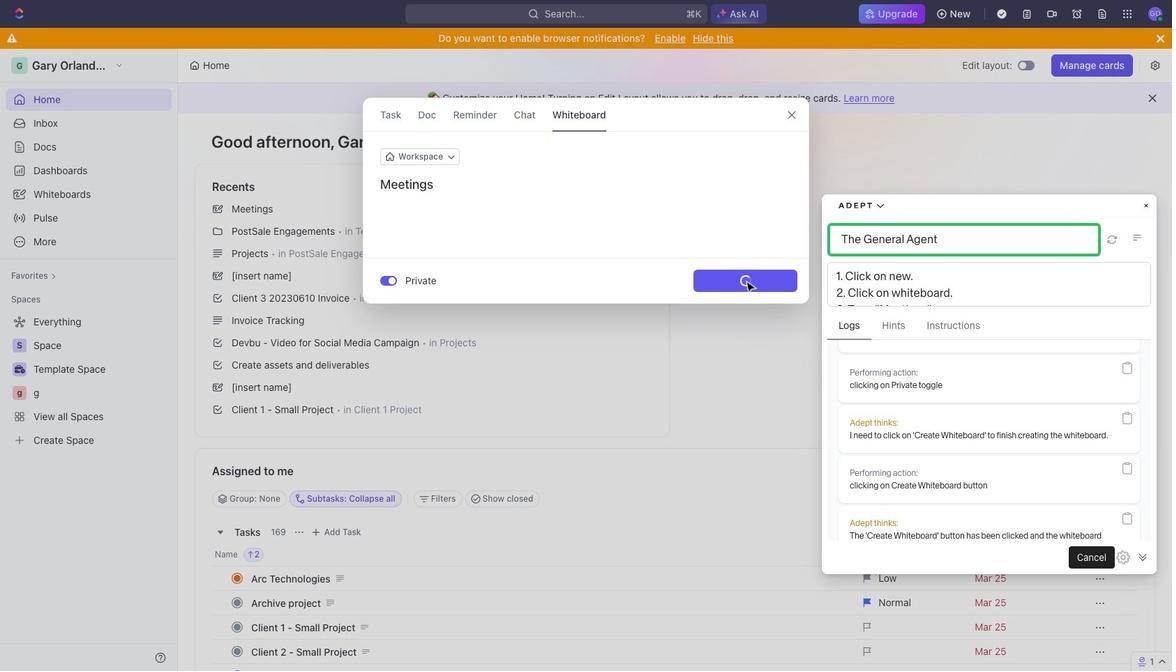 Task type: locate. For each thing, give the bounding box(es) containing it.
dialog
[[363, 98, 809, 304]]

Search tasks... text field
[[943, 489, 1083, 510]]

tree
[[6, 311, 172, 452]]

alert
[[178, 83, 1172, 114]]

Name this Whiteboard... field
[[364, 177, 809, 193]]

tree inside sidebar navigation
[[6, 311, 172, 452]]



Task type: describe. For each thing, give the bounding box(es) containing it.
sidebar navigation
[[0, 49, 178, 672]]



Task type: vqa. For each thing, say whether or not it's contained in the screenshot.
Plus for Business Plus plan includes:
no



